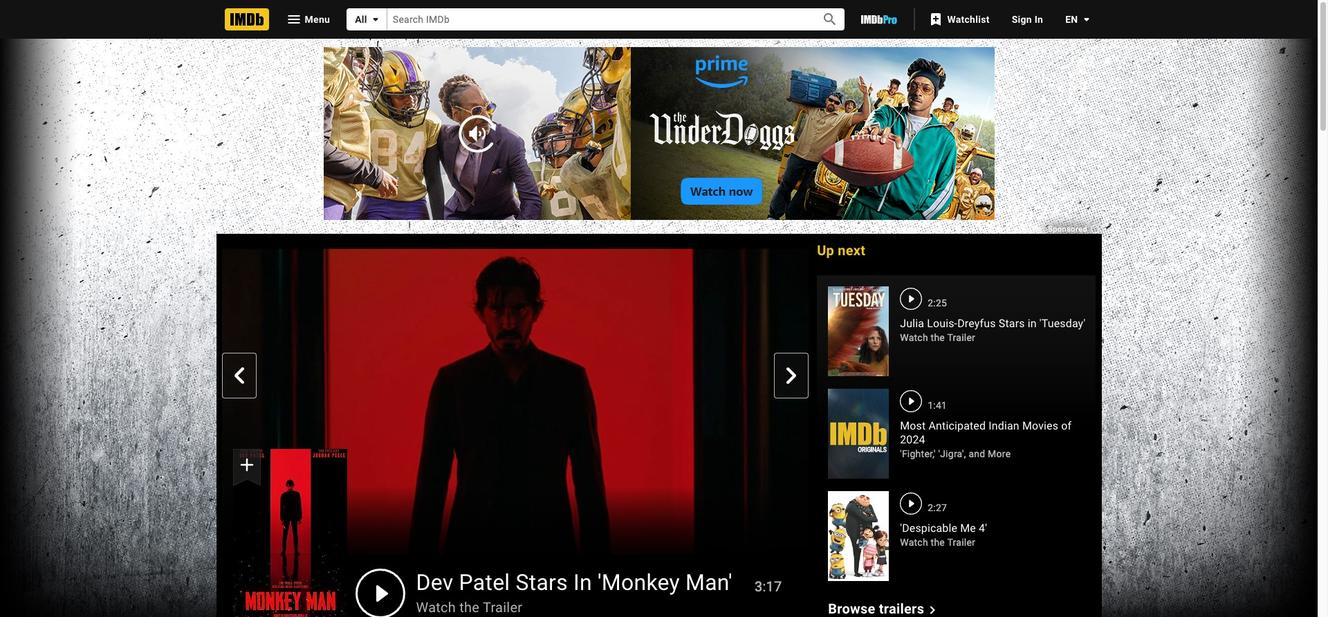 Task type: locate. For each thing, give the bounding box(es) containing it.
julia
[[901, 317, 925, 330]]

0 vertical spatial in
[[1035, 14, 1044, 25]]

chevron right inline image
[[784, 368, 800, 384]]

indian
[[989, 419, 1020, 433]]

menu
[[305, 14, 330, 25]]

sign
[[1012, 14, 1033, 25]]

the
[[931, 332, 945, 343], [931, 537, 945, 548], [460, 599, 480, 616]]

stars inside group
[[516, 569, 568, 596]]

1 vertical spatial watch
[[901, 537, 929, 548]]

browse trailers
[[829, 600, 925, 617]]

3:17
[[755, 578, 782, 595]]

watch inside dev patel stars in 'monkey man' element
[[416, 599, 456, 616]]

watch inside 'despicable me 4' watch the trailer
[[901, 537, 929, 548]]

0 horizontal spatial stars
[[516, 569, 568, 596]]

All search field
[[347, 8, 845, 30]]

0 vertical spatial trailer
[[948, 332, 976, 343]]

tuesday image
[[829, 287, 889, 377]]

2 vertical spatial trailer
[[483, 599, 523, 616]]

in right sign
[[1035, 14, 1044, 25]]

2:25
[[928, 298, 948, 309]]

stars
[[999, 317, 1025, 330], [516, 569, 568, 596]]

1 vertical spatial the
[[931, 537, 945, 548]]

julia louis-dreyfus stars in 'tuesday' watch the trailer
[[901, 317, 1086, 343]]

trailer down patel
[[483, 599, 523, 616]]

trailer
[[948, 332, 976, 343], [948, 537, 976, 548], [483, 599, 523, 616]]

monkey man image
[[233, 449, 347, 617], [233, 449, 347, 617]]

trailer down dreyfus
[[948, 332, 976, 343]]

1 vertical spatial in
[[574, 569, 592, 596]]

2 vertical spatial the
[[460, 599, 480, 616]]

anticipated
[[929, 419, 986, 433]]

watch down dev
[[416, 599, 456, 616]]

1 vertical spatial stars
[[516, 569, 568, 596]]

the inside dev patel stars in 'monkey man' element
[[460, 599, 480, 616]]

most
[[901, 419, 926, 433]]

trailer inside julia louis-dreyfus stars in 'tuesday' watch the trailer
[[948, 332, 976, 343]]

movies
[[1023, 419, 1059, 433]]

stars left in
[[999, 317, 1025, 330]]

chevron left inline image
[[231, 368, 247, 384]]

home image
[[225, 8, 269, 30]]

sign in button
[[1001, 7, 1055, 32]]

'tuesday'
[[1040, 317, 1086, 330]]

dev patel stars in 'monkey man'
[[416, 569, 733, 596]]

1 horizontal spatial stars
[[999, 317, 1025, 330]]

the inside 'despicable me 4' watch the trailer
[[931, 537, 945, 548]]

dev patel stars in 'monkey man' group
[[222, 239, 809, 617]]

trailers
[[879, 600, 925, 617]]

all
[[355, 14, 367, 25]]

the down 'despicable
[[931, 537, 945, 548]]

2 vertical spatial watch
[[416, 599, 456, 616]]

submit search image
[[822, 11, 839, 28]]

dev patel stars in 'monkey man' image
[[222, 239, 809, 570]]

group
[[233, 449, 347, 617]]

trailer down me
[[948, 537, 976, 548]]

'despicable me 4' watch the trailer
[[901, 522, 988, 548]]

the down louis-
[[931, 332, 945, 343]]

stars right patel
[[516, 569, 568, 596]]

watch the trailer
[[416, 599, 523, 616]]

None field
[[387, 9, 807, 30]]

2024
[[901, 433, 926, 446]]

of
[[1062, 419, 1072, 433]]

in
[[1028, 317, 1037, 330]]

0 vertical spatial the
[[931, 332, 945, 343]]

in
[[1035, 14, 1044, 25], [574, 569, 592, 596]]

the down patel
[[460, 599, 480, 616]]

watch down 'despicable
[[901, 537, 929, 548]]

Search IMDb text field
[[387, 9, 807, 30]]

0 vertical spatial stars
[[999, 317, 1025, 330]]

0 horizontal spatial in
[[574, 569, 592, 596]]

1 vertical spatial trailer
[[948, 537, 976, 548]]

despicable me 4 image
[[829, 491, 889, 581]]

0 vertical spatial watch
[[901, 332, 929, 343]]

most anticipated indian movies of 2024 'fighter,' 'jigra', and more
[[901, 419, 1072, 460]]

watch
[[901, 332, 929, 343], [901, 537, 929, 548], [416, 599, 456, 616]]

in left 'monkey
[[574, 569, 592, 596]]

watch down julia
[[901, 332, 929, 343]]

1 horizontal spatial in
[[1035, 14, 1044, 25]]

all button
[[347, 8, 387, 30]]

browse trailers link
[[829, 600, 941, 617]]

in inside button
[[1035, 14, 1044, 25]]

watch inside julia louis-dreyfus stars in 'tuesday' watch the trailer
[[901, 332, 929, 343]]

louis-
[[927, 317, 958, 330]]

and
[[969, 448, 986, 460]]



Task type: describe. For each thing, give the bounding box(es) containing it.
up next
[[817, 242, 866, 259]]

up
[[817, 242, 835, 259]]

the inside julia louis-dreyfus stars in 'tuesday' watch the trailer
[[931, 332, 945, 343]]

dev patel stars in 'monkey man' element
[[222, 239, 809, 617]]

more
[[988, 448, 1011, 460]]

dreyfus
[[958, 317, 996, 330]]

me
[[961, 522, 976, 535]]

'jigra',
[[939, 448, 967, 460]]

stars inside julia louis-dreyfus stars in 'tuesday' watch the trailer
[[999, 317, 1025, 330]]

4'
[[979, 522, 988, 535]]

trailer inside dev patel stars in 'monkey man' element
[[483, 599, 523, 616]]

2:27
[[928, 502, 948, 514]]

en button
[[1055, 7, 1095, 32]]

'despicable
[[901, 522, 958, 535]]

arrow drop down image
[[1079, 11, 1095, 28]]

1:41
[[928, 400, 948, 411]]

en
[[1066, 14, 1079, 25]]

'fighter,'
[[901, 448, 936, 460]]

arrow drop down image
[[367, 11, 384, 28]]

menu button
[[274, 8, 341, 30]]

watchlist button
[[921, 7, 1001, 32]]

menu image
[[285, 11, 302, 28]]

'monkey
[[598, 569, 680, 596]]

sponsored content section
[[0, 0, 1324, 617]]

next
[[838, 242, 866, 259]]

dev
[[416, 569, 454, 596]]

watchlist
[[948, 14, 990, 25]]

trailer inside 'despicable me 4' watch the trailer
[[948, 537, 976, 548]]

watchlist image
[[928, 11, 945, 28]]

most anticipated indian movies of 2024 image
[[829, 389, 889, 479]]

sponsored
[[1049, 225, 1090, 234]]

chevron right image
[[925, 602, 941, 617]]

in inside group
[[574, 569, 592, 596]]

none field inside all search box
[[387, 9, 807, 30]]

browse
[[829, 600, 876, 617]]

sign in
[[1012, 14, 1044, 25]]

man'
[[686, 569, 733, 596]]

patel
[[459, 569, 510, 596]]



Task type: vqa. For each thing, say whether or not it's contained in the screenshot.
Motion
no



